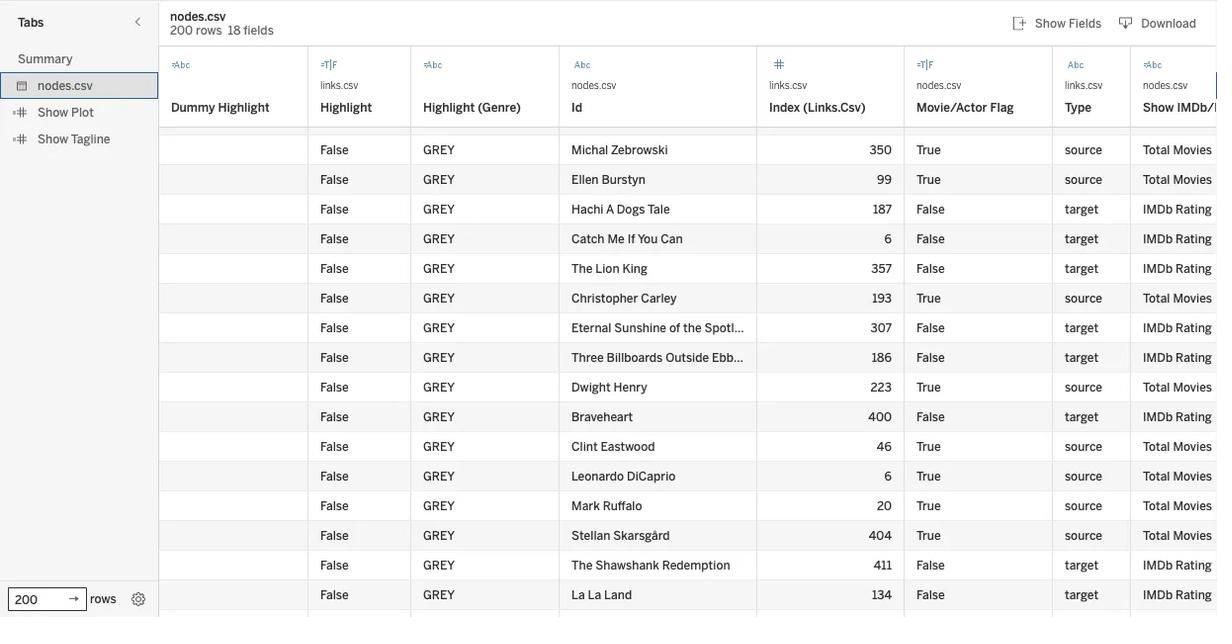 Task type: vqa. For each thing, say whether or not it's contained in the screenshot.


Task type: describe. For each thing, give the bounding box(es) containing it.
grey for the lion king
[[423, 262, 455, 276]]

4 row from the top
[[159, 195, 1217, 224]]

of
[[669, 321, 681, 335]]

nodes.csv show imdb/n
[[1143, 79, 1217, 115]]

outside
[[666, 351, 709, 365]]

13 row from the top
[[159, 462, 1217, 492]]

leonardo
[[572, 469, 624, 484]]

michal
[[572, 143, 608, 157]]

dogs
[[617, 202, 645, 217]]

imdb for 307
[[1143, 321, 1173, 335]]

the lion king
[[572, 262, 648, 276]]

eternal sunshine of the spotless mind
[[572, 321, 784, 335]]

imdb rating for 307
[[1143, 321, 1215, 335]]

imdb for 400
[[1143, 410, 1173, 424]]

nodes.csv for id
[[572, 79, 617, 91]]

grey for christopher carley
[[423, 291, 455, 306]]

4 cell from the left
[[560, 106, 758, 135]]

land
[[604, 588, 632, 602]]

string image for highlight (genre)
[[423, 55, 443, 75]]

movies for 6
[[1173, 469, 1212, 484]]

rating for 186
[[1176, 351, 1212, 365]]

flag
[[990, 100, 1014, 115]]

me
[[608, 232, 625, 246]]

dicaprio
[[627, 469, 676, 484]]

show fields button
[[1005, 10, 1111, 36]]

movies for 223
[[1173, 380, 1212, 395]]

6 for true
[[885, 469, 892, 484]]

rating for 411
[[1176, 558, 1212, 573]]

10 row from the top
[[159, 373, 1217, 403]]

total for 20
[[1143, 499, 1170, 513]]

ellen burstyn
[[572, 173, 646, 187]]

movies for 99
[[1173, 173, 1212, 187]]

total movies for 350
[[1143, 143, 1215, 157]]

dwight
[[572, 380, 611, 395]]

shawshank
[[596, 558, 660, 573]]

id
[[572, 100, 583, 115]]

type
[[1065, 100, 1092, 115]]

leonardo dicaprio
[[572, 469, 676, 484]]

total movies for 6
[[1143, 469, 1215, 484]]

spotless
[[705, 321, 753, 335]]

rows text field
[[8, 587, 87, 611]]

(genre)
[[478, 100, 521, 115]]

links.csv for type
[[1065, 79, 1103, 91]]

18 row from the top
[[159, 610, 1217, 617]]

99
[[877, 173, 892, 187]]

source for 99
[[1065, 173, 1103, 187]]

46
[[877, 440, 892, 454]]

billboards
[[607, 351, 663, 365]]

target for 134
[[1065, 588, 1099, 602]]

movie/actor flag
[[917, 100, 1014, 115]]

sunshine
[[614, 321, 667, 335]]

show plot
[[38, 105, 94, 119]]

404
[[869, 529, 892, 543]]

view data table grid
[[159, 46, 1217, 617]]

rating for 134
[[1176, 588, 1212, 602]]

186
[[872, 351, 892, 365]]

source for 404
[[1065, 529, 1103, 543]]

links.csv type
[[1065, 79, 1103, 115]]

8 cell from the left
[[1131, 106, 1217, 135]]

if
[[628, 232, 635, 246]]

imdb rating for 187
[[1143, 202, 1215, 217]]

string image for show
[[1143, 55, 1163, 75]]

catch
[[572, 232, 605, 246]]

target for 307
[[1065, 321, 1099, 335]]

links.csv for highlight
[[320, 79, 358, 91]]

show tagline field table element
[[0, 126, 158, 152]]

true for 46
[[917, 440, 941, 454]]

307
[[871, 321, 892, 335]]

ellen
[[572, 173, 599, 187]]

mind
[[756, 321, 784, 335]]

clint
[[572, 440, 598, 454]]

redemption
[[662, 558, 730, 573]]

rating for 6
[[1176, 232, 1212, 246]]

6 row from the top
[[159, 254, 1217, 284]]

6 for false
[[885, 232, 892, 246]]

show for show tagline
[[38, 132, 68, 146]]

ebbing
[[712, 351, 751, 365]]

1 string image from the left
[[171, 55, 191, 75]]

nodes.csv for show
[[1143, 79, 1188, 91]]

you
[[638, 232, 658, 246]]

imdb/n
[[1177, 100, 1217, 115]]

2 row from the top
[[159, 135, 1217, 165]]

3 highlight from the left
[[423, 100, 475, 115]]

movies for 404
[[1173, 529, 1212, 543]]

total for 404
[[1143, 529, 1170, 543]]

1 row from the top
[[159, 106, 1217, 135]]

highlight for dummy
[[218, 100, 270, 115]]

king
[[623, 262, 648, 276]]

5 row from the top
[[159, 224, 1217, 254]]

187
[[873, 202, 892, 217]]

15 row from the top
[[159, 521, 1217, 551]]

movies for 350
[[1173, 143, 1212, 157]]

total movies for 404
[[1143, 529, 1215, 543]]

the
[[683, 321, 702, 335]]

rating for 357
[[1176, 262, 1212, 276]]

total for 350
[[1143, 143, 1170, 157]]

index (links.csv)
[[769, 100, 866, 115]]

source for 20
[[1065, 499, 1103, 513]]

total for 193
[[1143, 291, 1170, 306]]

clint eastwood
[[572, 440, 655, 454]]

missouri
[[754, 351, 801, 365]]

can
[[661, 232, 683, 246]]

5 cell from the left
[[758, 106, 905, 135]]

true for 350
[[917, 143, 941, 157]]

nodes.csv inside nodes.csv table element
[[38, 78, 93, 92]]

show for show plot
[[38, 105, 68, 119]]

burstyn
[[602, 173, 646, 187]]

3 cell from the left
[[411, 106, 560, 135]]

223
[[871, 380, 892, 395]]

carley
[[641, 291, 677, 306]]

ruffalo
[[603, 499, 642, 513]]

christopher
[[572, 291, 638, 306]]

source for 223
[[1065, 380, 1103, 395]]

dwight henry
[[572, 380, 648, 395]]

193
[[872, 291, 892, 306]]

target for 6
[[1065, 232, 1099, 246]]

show tagline
[[38, 132, 110, 146]]

14 row from the top
[[159, 492, 1217, 521]]

16 row from the top
[[159, 551, 1217, 581]]

la la land
[[572, 588, 632, 602]]

movie/actor
[[917, 100, 987, 115]]

imdb for 6
[[1143, 232, 1173, 246]]

total movies for 223
[[1143, 380, 1215, 395]]

braveheart
[[572, 410, 633, 424]]

highlight (genre)
[[423, 100, 521, 115]]

total movies for 99
[[1143, 173, 1215, 187]]

source for 6
[[1065, 469, 1103, 484]]

movies for 46
[[1173, 440, 1212, 454]]

9 row from the top
[[159, 343, 1217, 373]]

dummy highlight
[[171, 100, 270, 115]]

total movies for 193
[[1143, 291, 1215, 306]]

plot
[[71, 105, 94, 119]]

total for 46
[[1143, 440, 1170, 454]]

target for 411
[[1065, 558, 1099, 573]]

true for 20
[[917, 499, 941, 513]]

lion
[[596, 262, 620, 276]]

true for 193
[[917, 291, 941, 306]]

200
[[170, 23, 193, 38]]

grey for ellen burstyn
[[423, 173, 455, 187]]

grey for three billboards outside ebbing missouri
[[423, 351, 455, 365]]



Task type: locate. For each thing, give the bounding box(es) containing it.
20
[[877, 499, 892, 513]]

5 source from the top
[[1065, 440, 1103, 454]]

1 la from the left
[[572, 588, 585, 602]]

the shawshank redemption
[[572, 558, 730, 573]]

rating for 307
[[1176, 321, 1212, 335]]

total movies for 20
[[1143, 499, 1215, 513]]

1 source from the top
[[1065, 143, 1103, 157]]

links.csv highlight
[[320, 79, 372, 115]]

highlight
[[218, 100, 270, 115], [320, 100, 372, 115], [423, 100, 475, 115]]

1 rating from the top
[[1176, 202, 1212, 217]]

show inside the nodes.csv show imdb/n
[[1143, 100, 1174, 115]]

400
[[869, 410, 892, 424]]

2 total from the top
[[1143, 173, 1170, 187]]

1 horizontal spatial la
[[588, 588, 601, 602]]

134
[[872, 588, 892, 602]]

1 vertical spatial rows
[[90, 592, 116, 606]]

links.csv
[[320, 79, 358, 91], [769, 79, 807, 91], [1065, 79, 1103, 91]]

6
[[885, 232, 892, 246], [885, 469, 892, 484]]

2 string image from the left
[[1065, 55, 1085, 75]]

nodes.csv id
[[572, 79, 617, 115]]

henry
[[614, 380, 648, 395]]

0 horizontal spatial string image
[[423, 55, 443, 75]]

2 links.csv from the left
[[769, 79, 807, 91]]

6 imdb rating from the top
[[1143, 410, 1215, 424]]

6 movies from the top
[[1173, 469, 1212, 484]]

links.csv inside the links.csv highlight
[[320, 79, 358, 91]]

(links.csv)
[[803, 100, 866, 115]]

string image up the nodes.csv show imdb/n
[[1143, 55, 1163, 75]]

2 horizontal spatial string image
[[1143, 55, 1163, 75]]

0 horizontal spatial highlight
[[218, 100, 270, 115]]

row group containing summary
[[0, 45, 158, 152]]

6 grey from the top
[[423, 291, 455, 306]]

1 the from the top
[[572, 262, 593, 276]]

4 imdb from the top
[[1143, 321, 1173, 335]]

fields
[[244, 23, 274, 38]]

stellan
[[572, 529, 611, 543]]

imdb rating for 357
[[1143, 262, 1215, 276]]

stellan skarsgård
[[572, 529, 670, 543]]

hachi a dogs tale
[[572, 202, 670, 217]]

show left 'plot' on the left of page
[[38, 105, 68, 119]]

nodes.csv up id
[[572, 79, 617, 91]]

2 true from the top
[[917, 173, 941, 187]]

15 grey from the top
[[423, 558, 455, 573]]

0 horizontal spatial string image
[[171, 55, 191, 75]]

grey for eternal sunshine of the spotless mind
[[423, 321, 455, 335]]

grey
[[423, 143, 455, 157], [423, 173, 455, 187], [423, 202, 455, 217], [423, 232, 455, 246], [423, 262, 455, 276], [423, 291, 455, 306], [423, 321, 455, 335], [423, 351, 455, 365], [423, 380, 455, 395], [423, 410, 455, 424], [423, 440, 455, 454], [423, 469, 455, 484], [423, 499, 455, 513], [423, 529, 455, 543], [423, 558, 455, 573], [423, 588, 455, 602]]

boolean image up movie/actor
[[917, 55, 937, 75]]

1 grey from the top
[[423, 143, 455, 157]]

target for 186
[[1065, 351, 1099, 365]]

3 true from the top
[[917, 291, 941, 306]]

show fields
[[1035, 16, 1102, 30]]

3 imdb from the top
[[1143, 262, 1173, 276]]

rows right 'rows' text box
[[90, 592, 116, 606]]

fields
[[1069, 16, 1102, 30]]

1 vertical spatial the
[[572, 558, 593, 573]]

nodes.csv for 200
[[170, 9, 226, 23]]

imdb
[[1143, 202, 1173, 217], [1143, 232, 1173, 246], [1143, 262, 1173, 276], [1143, 321, 1173, 335], [1143, 351, 1173, 365], [1143, 410, 1173, 424], [1143, 558, 1173, 573], [1143, 588, 1173, 602]]

string image for id
[[572, 55, 591, 75]]

true for 404
[[917, 529, 941, 543]]

target for 400
[[1065, 410, 1099, 424]]

1 highlight from the left
[[218, 100, 270, 115]]

8 total from the top
[[1143, 529, 1170, 543]]

hachi
[[572, 202, 604, 217]]

true for 6
[[917, 469, 941, 484]]

3 string image from the left
[[1143, 55, 1163, 75]]

8 total movies from the top
[[1143, 529, 1215, 543]]

michal zebrowski
[[572, 143, 668, 157]]

6 up 20
[[885, 469, 892, 484]]

total movies for 46
[[1143, 440, 1215, 454]]

5 true from the top
[[917, 440, 941, 454]]

skarsgård
[[613, 529, 670, 543]]

3 total from the top
[[1143, 291, 1170, 306]]

rating
[[1176, 202, 1212, 217], [1176, 232, 1212, 246], [1176, 262, 1212, 276], [1176, 321, 1212, 335], [1176, 351, 1212, 365], [1176, 410, 1212, 424], [1176, 558, 1212, 573], [1176, 588, 1212, 602]]

3 movies from the top
[[1173, 291, 1212, 306]]

8 true from the top
[[917, 529, 941, 543]]

2 la from the left
[[588, 588, 601, 602]]

string image up links.csv type
[[1065, 55, 1085, 75]]

2 rating from the top
[[1176, 232, 1212, 246]]

1 movies from the top
[[1173, 143, 1212, 157]]

dummy
[[171, 100, 215, 115]]

rows left 18
[[196, 23, 222, 38]]

grey for the shawshank redemption
[[423, 558, 455, 573]]

the for the shawshank redemption
[[572, 558, 593, 573]]

boolean image up the links.csv highlight
[[320, 55, 340, 75]]

imdb for 357
[[1143, 262, 1173, 276]]

6 down 187 at the right top
[[885, 232, 892, 246]]

show
[[1035, 16, 1066, 30], [1143, 100, 1174, 115], [38, 105, 68, 119], [38, 132, 68, 146]]

1 horizontal spatial rows
[[196, 23, 222, 38]]

string image up highlight (genre)
[[423, 55, 443, 75]]

7 target from the top
[[1065, 558, 1099, 573]]

boolean image for nodes.csv
[[917, 55, 937, 75]]

0 vertical spatial the
[[572, 262, 593, 276]]

1 horizontal spatial highlight
[[320, 100, 372, 115]]

row group
[[0, 45, 158, 152], [159, 106, 1217, 403], [159, 403, 1217, 617]]

4 movies from the top
[[1173, 380, 1212, 395]]

12 grey from the top
[[423, 469, 455, 484]]

0 vertical spatial rows
[[196, 23, 222, 38]]

7 row from the top
[[159, 284, 1217, 313]]

total for 6
[[1143, 469, 1170, 484]]

2 boolean image from the left
[[917, 55, 937, 75]]

8 movies from the top
[[1173, 529, 1212, 543]]

8 imdb rating from the top
[[1143, 588, 1215, 602]]

1 horizontal spatial string image
[[1065, 55, 1085, 75]]

total for 99
[[1143, 173, 1170, 187]]

6 cell from the left
[[905, 106, 1053, 135]]

8 grey from the top
[[423, 351, 455, 365]]

0 horizontal spatial la
[[572, 588, 585, 602]]

grey for la la land
[[423, 588, 455, 602]]

string image down 200
[[171, 55, 191, 75]]

nodes.csv 200 rows  18 fields
[[170, 9, 274, 38]]

nodes.csv table element
[[0, 72, 158, 99]]

grey for mark ruffalo
[[423, 499, 455, 513]]

rows inside 'nodes.csv 200 rows  18 fields'
[[196, 23, 222, 38]]

show down show plot at top
[[38, 132, 68, 146]]

total for 223
[[1143, 380, 1170, 395]]

true for 99
[[917, 173, 941, 187]]

imdb for 187
[[1143, 202, 1173, 217]]

0 horizontal spatial rows
[[90, 592, 116, 606]]

7 cell from the left
[[1053, 106, 1131, 135]]

grey for hachi a dogs tale
[[423, 202, 455, 217]]

1 6 from the top
[[885, 232, 892, 246]]

5 imdb rating from the top
[[1143, 351, 1215, 365]]

2 imdb from the top
[[1143, 232, 1173, 246]]

mark ruffalo
[[572, 499, 642, 513]]

show for show fields
[[1035, 16, 1066, 30]]

three billboards outside ebbing missouri
[[572, 351, 801, 365]]

row group for false
[[159, 106, 1217, 403]]

6 rating from the top
[[1176, 410, 1212, 424]]

imdb rating for 186
[[1143, 351, 1215, 365]]

imdb rating for 6
[[1143, 232, 1215, 246]]

number image
[[769, 55, 789, 75]]

tagline
[[71, 132, 110, 146]]

3 row from the top
[[159, 165, 1217, 195]]

1 horizontal spatial boolean image
[[917, 55, 937, 75]]

eastwood
[[601, 440, 655, 454]]

0 horizontal spatial links.csv
[[320, 79, 358, 91]]

zebrowski
[[611, 143, 668, 157]]

the left lion
[[572, 262, 593, 276]]

target for 187
[[1065, 202, 1099, 217]]

6 true from the top
[[917, 469, 941, 484]]

0 vertical spatial 6
[[885, 232, 892, 246]]

imdb for 134
[[1143, 588, 1173, 602]]

4 imdb rating from the top
[[1143, 321, 1215, 335]]

1 cell from the left
[[159, 106, 309, 135]]

8 source from the top
[[1065, 529, 1103, 543]]

1 imdb from the top
[[1143, 202, 1173, 217]]

3 rating from the top
[[1176, 262, 1212, 276]]

4 total from the top
[[1143, 380, 1170, 395]]

2 horizontal spatial highlight
[[423, 100, 475, 115]]

the for the lion king
[[572, 262, 593, 276]]

nodes.csv up movie/actor
[[917, 79, 962, 91]]

highlight for links.csv
[[320, 100, 372, 115]]

350
[[870, 143, 892, 157]]

imdb rating for 400
[[1143, 410, 1215, 424]]

catch me if you can
[[572, 232, 683, 246]]

1 horizontal spatial string image
[[572, 55, 591, 75]]

0 horizontal spatial boolean image
[[320, 55, 340, 75]]

1 vertical spatial 6
[[885, 469, 892, 484]]

grey for dwight henry
[[423, 380, 455, 395]]

show inside dropdown button
[[1035, 16, 1066, 30]]

imdb for 411
[[1143, 558, 1173, 573]]

2 source from the top
[[1065, 173, 1103, 187]]

rating for 187
[[1176, 202, 1212, 217]]

3 target from the top
[[1065, 262, 1099, 276]]

10 grey from the top
[[423, 410, 455, 424]]

5 grey from the top
[[423, 262, 455, 276]]

true
[[917, 143, 941, 157], [917, 173, 941, 187], [917, 291, 941, 306], [917, 380, 941, 395], [917, 440, 941, 454], [917, 469, 941, 484], [917, 499, 941, 513], [917, 529, 941, 543]]

5 total movies from the top
[[1143, 440, 1215, 454]]

imdb rating for 134
[[1143, 588, 1215, 602]]

nodes.csv up imdb/n
[[1143, 79, 1188, 91]]

357
[[872, 262, 892, 276]]

source for 193
[[1065, 291, 1103, 306]]

the
[[572, 262, 593, 276], [572, 558, 593, 573]]

show left imdb/n
[[1143, 100, 1174, 115]]

grey for clint eastwood
[[423, 440, 455, 454]]

total
[[1143, 143, 1170, 157], [1143, 173, 1170, 187], [1143, 291, 1170, 306], [1143, 380, 1170, 395], [1143, 440, 1170, 454], [1143, 469, 1170, 484], [1143, 499, 1170, 513], [1143, 529, 1170, 543]]

source for 350
[[1065, 143, 1103, 157]]

string image up 'nodes.csv id' at the top
[[572, 55, 591, 75]]

8 row from the top
[[159, 313, 1217, 343]]

tale
[[648, 202, 670, 217]]

the down stellan
[[572, 558, 593, 573]]

target
[[1065, 202, 1099, 217], [1065, 232, 1099, 246], [1065, 262, 1099, 276], [1065, 321, 1099, 335], [1065, 351, 1099, 365], [1065, 410, 1099, 424], [1065, 558, 1099, 573], [1065, 588, 1099, 602]]

source for 46
[[1065, 440, 1103, 454]]

row group for rows
[[0, 45, 158, 152]]

christopher carley
[[572, 291, 677, 306]]

6 imdb from the top
[[1143, 410, 1173, 424]]

7 imdb rating from the top
[[1143, 558, 1215, 573]]

imdb rating
[[1143, 202, 1215, 217], [1143, 232, 1215, 246], [1143, 262, 1215, 276], [1143, 321, 1215, 335], [1143, 351, 1215, 365], [1143, 410, 1215, 424], [1143, 558, 1215, 573], [1143, 588, 1215, 602]]

11 grey from the top
[[423, 440, 455, 454]]

grey for stellan skarsgård
[[423, 529, 455, 543]]

grey for braveheart
[[423, 410, 455, 424]]

3 total movies from the top
[[1143, 291, 1215, 306]]

a
[[606, 202, 614, 217]]

5 rating from the top
[[1176, 351, 1212, 365]]

mark
[[572, 499, 600, 513]]

5 movies from the top
[[1173, 440, 1212, 454]]

false
[[320, 143, 349, 157], [320, 173, 349, 187], [320, 202, 349, 217], [917, 202, 945, 217], [320, 232, 349, 246], [917, 232, 945, 246], [320, 262, 349, 276], [917, 262, 945, 276], [320, 291, 349, 306], [320, 321, 349, 335], [917, 321, 945, 335], [320, 351, 349, 365], [917, 351, 945, 365], [320, 380, 349, 395], [320, 410, 349, 424], [917, 410, 945, 424], [320, 440, 349, 454], [320, 469, 349, 484], [320, 499, 349, 513], [320, 529, 349, 543], [320, 558, 349, 573], [917, 558, 945, 573], [320, 588, 349, 602], [917, 588, 945, 602]]

1 imdb rating from the top
[[1143, 202, 1215, 217]]

true for 223
[[917, 380, 941, 395]]

grey for leonardo dicaprio
[[423, 469, 455, 484]]

summary table element
[[0, 45, 158, 72]]

string image
[[171, 55, 191, 75], [572, 55, 591, 75], [1143, 55, 1163, 75]]

boolean image
[[320, 55, 340, 75], [917, 55, 937, 75]]

2 cell from the left
[[309, 106, 411, 135]]

2 horizontal spatial links.csv
[[1065, 79, 1103, 91]]

eternal
[[572, 321, 612, 335]]

boolean image for links.csv
[[320, 55, 340, 75]]

2 grey from the top
[[423, 173, 455, 187]]

5 total from the top
[[1143, 440, 1170, 454]]

show left fields
[[1035, 16, 1066, 30]]

4 total movies from the top
[[1143, 380, 1215, 395]]

3 source from the top
[[1065, 291, 1103, 306]]

2 highlight from the left
[[320, 100, 372, 115]]

grey for catch me if you can
[[423, 232, 455, 246]]

cell
[[159, 106, 309, 135], [309, 106, 411, 135], [411, 106, 560, 135], [560, 106, 758, 135], [758, 106, 905, 135], [905, 106, 1053, 135], [1053, 106, 1131, 135], [1131, 106, 1217, 135]]

row
[[159, 106, 1217, 135], [159, 135, 1217, 165], [159, 165, 1217, 195], [159, 195, 1217, 224], [159, 224, 1217, 254], [159, 254, 1217, 284], [159, 284, 1217, 313], [159, 313, 1217, 343], [159, 343, 1217, 373], [159, 373, 1217, 403], [159, 403, 1217, 432], [159, 432, 1217, 462], [159, 462, 1217, 492], [159, 492, 1217, 521], [159, 521, 1217, 551], [159, 551, 1217, 581], [159, 581, 1217, 610], [159, 610, 1217, 617]]

8 rating from the top
[[1176, 588, 1212, 602]]

source
[[1065, 143, 1103, 157], [1065, 173, 1103, 187], [1065, 291, 1103, 306], [1065, 380, 1103, 395], [1065, 440, 1103, 454], [1065, 469, 1103, 484], [1065, 499, 1103, 513], [1065, 529, 1103, 543]]

7 grey from the top
[[423, 321, 455, 335]]

tabs
[[18, 15, 44, 29]]

411
[[874, 558, 892, 573]]

7 movies from the top
[[1173, 499, 1212, 513]]

1 links.csv from the left
[[320, 79, 358, 91]]

movies for 20
[[1173, 499, 1212, 513]]

13 grey from the top
[[423, 499, 455, 513]]

movies for 193
[[1173, 291, 1212, 306]]

12 row from the top
[[159, 432, 1217, 462]]

5 target from the top
[[1065, 351, 1099, 365]]

16 grey from the top
[[423, 588, 455, 602]]

17 row from the top
[[159, 581, 1217, 610]]

index
[[769, 100, 800, 115]]

nodes.csv up show plot at top
[[38, 78, 93, 92]]

nodes.csv inside the nodes.csv show imdb/n
[[1143, 79, 1188, 91]]

string image
[[423, 55, 443, 75], [1065, 55, 1085, 75]]

summary
[[18, 51, 73, 66]]

movies
[[1173, 143, 1212, 157], [1173, 173, 1212, 187], [1173, 291, 1212, 306], [1173, 380, 1212, 395], [1173, 440, 1212, 454], [1173, 469, 1212, 484], [1173, 499, 1212, 513], [1173, 529, 1212, 543]]

2 6 from the top
[[885, 469, 892, 484]]

1 total movies from the top
[[1143, 143, 1215, 157]]

string image for links.csv
[[1065, 55, 1085, 75]]

1 target from the top
[[1065, 202, 1099, 217]]

grey for michal zebrowski
[[423, 143, 455, 157]]

3 links.csv from the left
[[1065, 79, 1103, 91]]

2 imdb rating from the top
[[1143, 232, 1215, 246]]

11 row from the top
[[159, 403, 1217, 432]]

18
[[228, 23, 241, 38]]

9 grey from the top
[[423, 380, 455, 395]]

1 horizontal spatial links.csv
[[769, 79, 807, 91]]

3 imdb rating from the top
[[1143, 262, 1215, 276]]

nodes.csv inside 'nodes.csv 200 rows  18 fields'
[[170, 9, 226, 23]]

three
[[572, 351, 604, 365]]

nodes.csv left 18
[[170, 9, 226, 23]]

show plot field table element
[[0, 99, 158, 126]]

imdb rating for 411
[[1143, 558, 1215, 573]]

1 string image from the left
[[423, 55, 443, 75]]

rating for 400
[[1176, 410, 1212, 424]]



